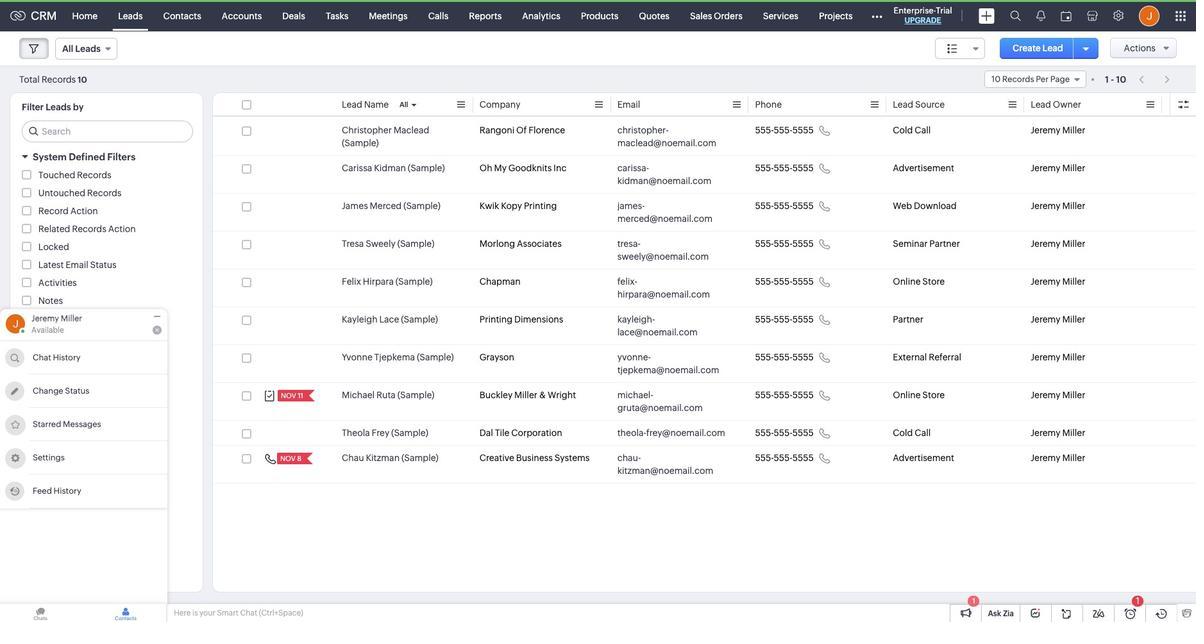 Task type: locate. For each thing, give the bounding box(es) containing it.
web download
[[893, 201, 957, 211]]

settings
[[33, 452, 65, 462]]

row group containing christopher maclead (sample)
[[213, 118, 1196, 484]]

records down the defined
[[77, 170, 111, 180]]

0 horizontal spatial company
[[38, 393, 79, 403]]

records for untouched
[[87, 188, 122, 198]]

2 online store from the top
[[893, 390, 945, 400]]

navigation
[[1133, 70, 1177, 89]]

yvonne- tjepkema@noemail.com
[[617, 352, 719, 375]]

name
[[364, 99, 389, 110]]

email up christopher-
[[617, 99, 640, 110]]

5 555-555-5555 from the top
[[755, 276, 814, 287]]

merced@noemail.com
[[617, 214, 713, 224]]

services link
[[753, 0, 809, 31]]

reports link
[[459, 0, 512, 31]]

converted down change status
[[38, 410, 83, 421]]

yvonne-
[[617, 352, 651, 362]]

calendar image
[[1061, 11, 1071, 21]]

all inside "all leads" "field"
[[62, 44, 73, 54]]

records left per
[[1002, 74, 1034, 84]]

online store for felix- hirpara@noemail.com
[[893, 276, 945, 287]]

merced
[[370, 201, 402, 211]]

by up "time"
[[74, 482, 84, 493]]

lead right create
[[1043, 43, 1063, 53]]

create lead
[[1013, 43, 1063, 53]]

change
[[33, 386, 63, 395]]

7 5555 from the top
[[793, 352, 814, 362]]

grayson
[[480, 352, 514, 362]]

related
[[38, 224, 70, 234]]

converted for converted account
[[38, 410, 83, 421]]

printing up grayson
[[480, 314, 513, 325]]

download
[[914, 201, 957, 211]]

chat right smart
[[240, 609, 257, 618]]

advertisement for carissa- kidman@noemail.com
[[893, 163, 954, 173]]

1 vertical spatial call
[[915, 428, 931, 438]]

profile image
[[1139, 5, 1159, 26]]

history up created time
[[54, 486, 81, 496]]

buckley
[[480, 390, 513, 400]]

company down city
[[38, 393, 79, 403]]

0 vertical spatial printing
[[524, 201, 557, 211]]

1 5555 from the top
[[793, 125, 814, 135]]

jeremy for james- merced@noemail.com
[[1031, 201, 1061, 211]]

status
[[90, 260, 117, 270], [65, 386, 89, 395]]

0 horizontal spatial by
[[58, 338, 70, 349]]

1 vertical spatial store
[[922, 390, 945, 400]]

records inside field
[[1002, 74, 1034, 84]]

tresa
[[342, 239, 364, 249]]

6 555-555-5555 from the top
[[755, 314, 814, 325]]

(sample) right lace
[[401, 314, 438, 325]]

0 horizontal spatial email
[[66, 260, 88, 270]]

by inside filter by fields dropdown button
[[58, 338, 70, 349]]

1 vertical spatial by
[[74, 482, 84, 493]]

all for all
[[400, 101, 408, 108]]

1 cold call from the top
[[893, 125, 931, 135]]

jeremy miller for theola-frey@noemail.com
[[1031, 428, 1085, 438]]

action down untouched records
[[108, 224, 136, 234]]

created down country
[[38, 482, 72, 493]]

online for michael- gruta@noemail.com
[[893, 390, 921, 400]]

chat up city
[[33, 352, 51, 362]]

(sample) right kidman
[[408, 163, 445, 173]]

lead for lead name
[[342, 99, 362, 110]]

size image
[[947, 43, 958, 55]]

0 horizontal spatial 10
[[78, 75, 87, 84]]

(sample) for christopher maclead (sample)
[[342, 138, 379, 148]]

9 555-555-5555 from the top
[[755, 428, 814, 438]]

jeremy miller for kayleigh- lace@noemail.com
[[1031, 314, 1085, 325]]

555-555-5555 for kayleigh- lace@noemail.com
[[755, 314, 814, 325]]

0 vertical spatial converted
[[38, 410, 83, 421]]

carissa kidman (sample)
[[342, 163, 445, 173]]

9 5555 from the top
[[793, 428, 814, 438]]

1 vertical spatial leads
[[75, 44, 101, 54]]

2 call from the top
[[915, 428, 931, 438]]

tile
[[495, 428, 510, 438]]

latest
[[38, 260, 64, 270]]

0 vertical spatial filter
[[22, 102, 44, 112]]

4 555-555-5555 from the top
[[755, 239, 814, 249]]

0 horizontal spatial status
[[65, 386, 89, 395]]

printing right kopy
[[524, 201, 557, 211]]

meetings link
[[359, 0, 418, 31]]

notes
[[38, 296, 63, 306]]

ask zia
[[988, 609, 1014, 618]]

1 advertisement from the top
[[893, 163, 954, 173]]

10 inside field
[[991, 74, 1001, 84]]

2 cold from the top
[[893, 428, 913, 438]]

records for touched
[[77, 170, 111, 180]]

carissa- kidman@noemail.com
[[617, 163, 712, 186]]

1 horizontal spatial partner
[[929, 239, 960, 249]]

1 horizontal spatial company
[[480, 99, 520, 110]]

online store down seminar partner
[[893, 276, 945, 287]]

phone
[[755, 99, 782, 110]]

2 online from the top
[[893, 390, 921, 400]]

jeremy for felix- hirpara@noemail.com
[[1031, 276, 1061, 287]]

(sample) right tjepkema
[[417, 352, 454, 362]]

10 up by
[[78, 75, 87, 84]]

country
[[38, 464, 72, 475]]

leads for all leads
[[75, 44, 101, 54]]

records for 10
[[1002, 74, 1034, 84]]

(sample) down 'christopher'
[[342, 138, 379, 148]]

jeremy miller for james- merced@noemail.com
[[1031, 201, 1085, 211]]

filter down 'total'
[[22, 102, 44, 112]]

1 horizontal spatial all
[[400, 101, 408, 108]]

1 horizontal spatial leads
[[75, 44, 101, 54]]

0 vertical spatial status
[[90, 260, 117, 270]]

store down seminar partner
[[922, 276, 945, 287]]

1 vertical spatial company
[[38, 393, 79, 403]]

1 cold from the top
[[893, 125, 913, 135]]

1 horizontal spatial status
[[90, 260, 117, 270]]

james- merced@noemail.com
[[617, 201, 713, 224]]

history down filter by fields
[[53, 352, 81, 362]]

1 vertical spatial chat
[[240, 609, 257, 618]]

filter down available
[[33, 338, 56, 349]]

8 555-555-5555 from the top
[[755, 390, 814, 400]]

chat history
[[33, 352, 81, 362]]

sweely@noemail.com
[[617, 251, 709, 262]]

(ctrl+space)
[[259, 609, 303, 618]]

(sample) right kitzman
[[401, 453, 438, 463]]

filter for filter by fields
[[33, 338, 56, 349]]

by
[[73, 102, 84, 112]]

2 advertisement from the top
[[893, 453, 954, 463]]

555-555-5555 for christopher- maclead@noemail.com
[[755, 125, 814, 135]]

nov for michael
[[281, 392, 296, 400]]

online down 'seminar'
[[893, 276, 921, 287]]

products
[[581, 11, 618, 21]]

555-555-5555 for chau- kitzman@noemail.com
[[755, 453, 814, 463]]

1 vertical spatial email
[[66, 260, 88, 270]]

carissa-
[[617, 163, 649, 173]]

1 horizontal spatial 10
[[991, 74, 1001, 84]]

0 horizontal spatial chat
[[33, 352, 51, 362]]

0 vertical spatial history
[[53, 352, 81, 362]]

converted up country
[[38, 446, 83, 457]]

0 vertical spatial cold
[[893, 125, 913, 135]]

analytics
[[522, 11, 560, 21]]

printing dimensions
[[480, 314, 563, 325]]

10 5555 from the top
[[793, 453, 814, 463]]

feed history
[[33, 486, 81, 496]]

1 vertical spatial created
[[38, 500, 72, 511]]

create menu image
[[978, 8, 994, 23]]

jeremy for theola-frey@noemail.com
[[1031, 428, 1061, 438]]

partner up external
[[893, 314, 924, 325]]

2 cold call from the top
[[893, 428, 931, 438]]

6 5555 from the top
[[793, 314, 814, 325]]

history for chat history
[[53, 352, 81, 362]]

(sample) right ruta
[[397, 390, 434, 400]]

christopher maclead (sample) link
[[342, 124, 467, 149]]

4 5555 from the top
[[793, 239, 814, 249]]

3 5555 from the top
[[793, 201, 814, 211]]

10 inside total records 10
[[78, 75, 87, 84]]

online store
[[893, 276, 945, 287], [893, 390, 945, 400]]

all up 'maclead'
[[400, 101, 408, 108]]

records up filter leads by
[[41, 74, 76, 84]]

5555 for james- merced@noemail.com
[[793, 201, 814, 211]]

status up converted account
[[65, 386, 89, 395]]

5555 for michael- gruta@noemail.com
[[793, 390, 814, 400]]

annual
[[38, 357, 68, 367]]

converted up converted deal
[[38, 428, 83, 439]]

10 left per
[[991, 74, 1001, 84]]

dal
[[480, 428, 493, 438]]

cold call for theola-frey@noemail.com
[[893, 428, 931, 438]]

1 vertical spatial action
[[108, 224, 136, 234]]

1 call from the top
[[915, 125, 931, 135]]

online store down "external referral"
[[893, 390, 945, 400]]

records for related
[[72, 224, 106, 234]]

miller for yvonne- tjepkema@noemail.com
[[1062, 352, 1085, 362]]

partner right 'seminar'
[[929, 239, 960, 249]]

cold for christopher- maclead@noemail.com
[[893, 125, 913, 135]]

1 vertical spatial partner
[[893, 314, 924, 325]]

555-555-5555 for james- merced@noemail.com
[[755, 201, 814, 211]]

profile element
[[1131, 0, 1167, 31]]

10 Records Per Page field
[[984, 71, 1086, 88]]

1 vertical spatial cold call
[[893, 428, 931, 438]]

1 vertical spatial online
[[893, 390, 921, 400]]

oh
[[480, 163, 492, 173]]

lace
[[379, 314, 399, 325]]

7 555-555-5555 from the top
[[755, 352, 814, 362]]

lead for lead owner
[[1031, 99, 1051, 110]]

5555 for chau- kitzman@noemail.com
[[793, 453, 814, 463]]

filter inside dropdown button
[[33, 338, 56, 349]]

1 store from the top
[[922, 276, 945, 287]]

1 online from the top
[[893, 276, 921, 287]]

christopher maclead (sample)
[[342, 125, 429, 148]]

miller for tresa- sweely@noemail.com
[[1062, 239, 1085, 249]]

theola-frey@noemail.com link
[[617, 426, 725, 439]]

3 converted from the top
[[38, 446, 83, 457]]

sales
[[690, 11, 712, 21]]

created
[[38, 482, 72, 493], [38, 500, 72, 511]]

0 vertical spatial email
[[617, 99, 640, 110]]

10 right -
[[1116, 74, 1126, 84]]

signals element
[[1028, 0, 1053, 31]]

page
[[1050, 74, 1070, 84]]

2 horizontal spatial leads
[[118, 11, 143, 21]]

555-555-5555 for yvonne- tjepkema@noemail.com
[[755, 352, 814, 362]]

jeremy miller for christopher- maclead@noemail.com
[[1031, 125, 1085, 135]]

status down related records action
[[90, 260, 117, 270]]

lead name
[[342, 99, 389, 110]]

1 online store from the top
[[893, 276, 945, 287]]

10 555-555-5555 from the top
[[755, 453, 814, 463]]

orders
[[714, 11, 743, 21]]

1 vertical spatial cold
[[893, 428, 913, 438]]

(sample) for theola frey (sample)
[[391, 428, 428, 438]]

0 horizontal spatial all
[[62, 44, 73, 54]]

nov 11
[[281, 392, 303, 400]]

(sample) inside 'link'
[[403, 201, 440, 211]]

nov left 11
[[281, 392, 296, 400]]

0 vertical spatial partner
[[929, 239, 960, 249]]

lead down per
[[1031, 99, 1051, 110]]

miller for michael- gruta@noemail.com
[[1062, 390, 1085, 400]]

michael ruta (sample)
[[342, 390, 434, 400]]

0 vertical spatial all
[[62, 44, 73, 54]]

maclead@noemail.com
[[617, 138, 716, 148]]

lead for lead source
[[893, 99, 913, 110]]

jeremy for christopher- maclead@noemail.com
[[1031, 125, 1061, 135]]

james-
[[617, 201, 645, 211]]

None field
[[935, 38, 985, 59]]

sales orders link
[[680, 0, 753, 31]]

leads inside "field"
[[75, 44, 101, 54]]

creative business systems
[[480, 453, 590, 463]]

2 5555 from the top
[[793, 163, 814, 173]]

(sample) for chau kitzman (sample)
[[401, 453, 438, 463]]

email right latest
[[66, 260, 88, 270]]

tresa-
[[617, 239, 641, 249]]

2 horizontal spatial 10
[[1116, 74, 1126, 84]]

email
[[617, 99, 640, 110], [66, 260, 88, 270]]

8 5555 from the top
[[793, 390, 814, 400]]

miller for james- merced@noemail.com
[[1062, 201, 1085, 211]]

3 555-555-5555 from the top
[[755, 201, 814, 211]]

projects
[[819, 11, 853, 21]]

(sample) inside "link"
[[417, 352, 454, 362]]

nov left 8
[[280, 455, 296, 462]]

row group
[[213, 118, 1196, 484]]

store down "external referral"
[[922, 390, 945, 400]]

christopher- maclead@noemail.com link
[[617, 124, 730, 149]]

company up 'rangoni'
[[480, 99, 520, 110]]

web
[[893, 201, 912, 211]]

0 vertical spatial by
[[58, 338, 70, 349]]

michael ruta (sample) link
[[342, 389, 434, 401]]

1 horizontal spatial by
[[74, 482, 84, 493]]

0 vertical spatial leads
[[118, 11, 143, 21]]

jeremy for kayleigh- lace@noemail.com
[[1031, 314, 1061, 325]]

0 vertical spatial online store
[[893, 276, 945, 287]]

5 5555 from the top
[[793, 276, 814, 287]]

(sample) right hirpara
[[396, 276, 433, 287]]

1 555-555-5555 from the top
[[755, 125, 814, 135]]

1 vertical spatial all
[[400, 101, 408, 108]]

related records action
[[38, 224, 136, 234]]

gruta@noemail.com
[[617, 403, 703, 413]]

5555 for felix- hirpara@noemail.com
[[793, 276, 814, 287]]

1 vertical spatial advertisement
[[893, 453, 954, 463]]

time
[[74, 500, 94, 511]]

1 converted from the top
[[38, 410, 83, 421]]

created down feed history
[[38, 500, 72, 511]]

(sample) right sweely
[[397, 239, 434, 249]]

10 for 1 - 10
[[1116, 74, 1126, 84]]

(sample) right merced
[[403, 201, 440, 211]]

2 horizontal spatial 1
[[1136, 596, 1140, 606]]

lead left source
[[893, 99, 913, 110]]

miller for kayleigh- lace@noemail.com
[[1062, 314, 1085, 325]]

2 555-555-5555 from the top
[[755, 163, 814, 173]]

(sample) right frey
[[391, 428, 428, 438]]

cold
[[893, 125, 913, 135], [893, 428, 913, 438]]

by for created
[[74, 482, 84, 493]]

jeremy for michael- gruta@noemail.com
[[1031, 390, 1061, 400]]

jeremy miller for chau- kitzman@noemail.com
[[1031, 453, 1085, 463]]

1 vertical spatial online store
[[893, 390, 945, 400]]

christopher-
[[617, 125, 669, 135]]

corporation
[[511, 428, 562, 438]]

action up related records action
[[70, 206, 98, 216]]

contacts image
[[85, 604, 166, 622]]

10 records per page
[[991, 74, 1070, 84]]

0 vertical spatial call
[[915, 125, 931, 135]]

2 vertical spatial leads
[[46, 102, 71, 112]]

0 horizontal spatial action
[[70, 206, 98, 216]]

leads right the home link
[[118, 11, 143, 21]]

yvonne tjepkema (sample)
[[342, 352, 454, 362]]

create
[[1013, 43, 1041, 53]]

kwik
[[480, 201, 499, 211]]

all up total records 10
[[62, 44, 73, 54]]

1 vertical spatial filter
[[33, 338, 56, 349]]

2 store from the top
[[922, 390, 945, 400]]

(sample)
[[342, 138, 379, 148], [408, 163, 445, 173], [403, 201, 440, 211], [397, 239, 434, 249], [396, 276, 433, 287], [401, 314, 438, 325], [417, 352, 454, 362], [397, 390, 434, 400], [391, 428, 428, 438], [401, 453, 438, 463]]

records for total
[[41, 74, 76, 84]]

by up chat history
[[58, 338, 70, 349]]

felix- hirpara@noemail.com
[[617, 276, 710, 300]]

0 vertical spatial advertisement
[[893, 163, 954, 173]]

kayleigh- lace@noemail.com link
[[617, 313, 730, 339]]

lead owner
[[1031, 99, 1081, 110]]

0 vertical spatial nov
[[281, 392, 296, 400]]

0 horizontal spatial printing
[[480, 314, 513, 325]]

records down touched records on the top left of page
[[87, 188, 122, 198]]

zia
[[1003, 609, 1014, 618]]

1 created from the top
[[38, 482, 72, 493]]

external
[[893, 352, 927, 362]]

lead left name at top
[[342, 99, 362, 110]]

2 vertical spatial converted
[[38, 446, 83, 457]]

5555 for kayleigh- lace@noemail.com
[[793, 314, 814, 325]]

campaigns
[[38, 314, 86, 324]]

online down external
[[893, 390, 921, 400]]

0 vertical spatial created
[[38, 482, 72, 493]]

Search text field
[[22, 121, 192, 142]]

store for michael- gruta@noemail.com
[[922, 390, 945, 400]]

1 horizontal spatial 1
[[1105, 74, 1109, 84]]

cold for theola-frey@noemail.com
[[893, 428, 913, 438]]

0 vertical spatial store
[[922, 276, 945, 287]]

0 horizontal spatial leads
[[46, 102, 71, 112]]

tresa sweely (sample) link
[[342, 237, 434, 250]]

0 vertical spatial action
[[70, 206, 98, 216]]

advertisement
[[893, 163, 954, 173], [893, 453, 954, 463]]

2 created from the top
[[38, 500, 72, 511]]

records down record action
[[72, 224, 106, 234]]

(sample) for james merced (sample)
[[403, 201, 440, 211]]

2 converted from the top
[[38, 428, 83, 439]]

kayleigh
[[342, 314, 378, 325]]

(sample) inside christopher maclead (sample)
[[342, 138, 379, 148]]

1 vertical spatial nov
[[280, 455, 296, 462]]

leads left by
[[46, 102, 71, 112]]

tjepkema@noemail.com
[[617, 365, 719, 375]]

leads down the home link
[[75, 44, 101, 54]]

1 horizontal spatial printing
[[524, 201, 557, 211]]

1 vertical spatial history
[[54, 486, 81, 496]]

0 vertical spatial cold call
[[893, 125, 931, 135]]

-
[[1111, 74, 1114, 84]]

filters
[[107, 151, 136, 162]]

0 vertical spatial online
[[893, 276, 921, 287]]

1 vertical spatial converted
[[38, 428, 83, 439]]

contact
[[85, 428, 118, 439]]



Task type: describe. For each thing, give the bounding box(es) containing it.
Search Contacts text field
[[17, 341, 151, 361]]

create lead button
[[1000, 38, 1076, 59]]

seminar partner
[[893, 239, 960, 249]]

jeremy miller for michael- gruta@noemail.com
[[1031, 390, 1085, 400]]

online store for michael- gruta@noemail.com
[[893, 390, 945, 400]]

miller for chau- kitzman@noemail.com
[[1062, 453, 1085, 463]]

signals image
[[1036, 10, 1045, 21]]

sales orders
[[690, 11, 743, 21]]

felix
[[342, 276, 361, 287]]

lace@noemail.com
[[617, 327, 698, 337]]

5555 for tresa- sweely@noemail.com
[[793, 239, 814, 249]]

call for christopher- maclead@noemail.com
[[915, 125, 931, 135]]

online for felix- hirpara@noemail.com
[[893, 276, 921, 287]]

here is your smart chat (ctrl+space)
[[174, 609, 303, 618]]

all leads
[[62, 44, 101, 54]]

system
[[33, 151, 67, 162]]

jeremy miller for yvonne- tjepkema@noemail.com
[[1031, 352, 1085, 362]]

record action
[[38, 206, 98, 216]]

converted for converted contact
[[38, 428, 83, 439]]

kitzman@noemail.com
[[617, 466, 713, 476]]

555-555-5555 for michael- gruta@noemail.com
[[755, 390, 814, 400]]

(sample) for yvonne tjepkema (sample)
[[417, 352, 454, 362]]

yvonne tjepkema (sample) link
[[342, 351, 454, 364]]

search image
[[1010, 10, 1021, 21]]

james merced (sample)
[[342, 201, 440, 211]]

enterprise-
[[894, 6, 936, 15]]

jeremy miller for felix- hirpara@noemail.com
[[1031, 276, 1085, 287]]

jeremy miller for tresa- sweely@noemail.com
[[1031, 239, 1085, 249]]

(sample) for tresa sweely (sample)
[[397, 239, 434, 249]]

0 horizontal spatial partner
[[893, 314, 924, 325]]

crm link
[[10, 9, 57, 22]]

filter leads by
[[22, 102, 84, 112]]

miller for theola-frey@noemail.com
[[1062, 428, 1085, 438]]

1 horizontal spatial email
[[617, 99, 640, 110]]

5555 for yvonne- tjepkema@noemail.com
[[793, 352, 814, 362]]

search element
[[1002, 0, 1028, 31]]

goodknits
[[508, 163, 552, 173]]

store for felix- hirpara@noemail.com
[[922, 276, 945, 287]]

smart
[[217, 609, 239, 618]]

1 horizontal spatial chat
[[240, 609, 257, 618]]

created by
[[38, 482, 84, 493]]

chau- kitzman@noemail.com
[[617, 453, 713, 476]]

ruta
[[376, 390, 396, 400]]

carissa
[[342, 163, 372, 173]]

morlong associates
[[480, 239, 562, 249]]

0 vertical spatial company
[[480, 99, 520, 110]]

Other Modules field
[[863, 5, 891, 26]]

history for feed history
[[54, 486, 81, 496]]

(sample) for michael ruta (sample)
[[397, 390, 434, 400]]

1 horizontal spatial action
[[108, 224, 136, 234]]

miller for carissa- kidman@noemail.com
[[1062, 163, 1085, 173]]

tasks link
[[315, 0, 359, 31]]

buckley miller & wright
[[480, 390, 576, 400]]

kidman@noemail.com
[[617, 176, 712, 186]]

inc
[[554, 163, 567, 173]]

theola
[[342, 428, 370, 438]]

1 vertical spatial printing
[[480, 314, 513, 325]]

home link
[[62, 0, 108, 31]]

miller for felix- hirpara@noemail.com
[[1062, 276, 1085, 287]]

kayleigh lace (sample)
[[342, 314, 438, 325]]

kidman
[[374, 163, 406, 173]]

All Leads field
[[55, 38, 117, 60]]

dal tile corporation
[[480, 428, 562, 438]]

jeremy for tresa- sweely@noemail.com
[[1031, 239, 1061, 249]]

available
[[31, 326, 64, 335]]

jeremy for chau- kitzman@noemail.com
[[1031, 453, 1061, 463]]

felix hirpara (sample) link
[[342, 275, 433, 288]]

by for filter
[[58, 338, 70, 349]]

tresa- sweely@noemail.com
[[617, 239, 709, 262]]

james- merced@noemail.com link
[[617, 199, 730, 225]]

meetings
[[369, 11, 408, 21]]

frey@noemail.com
[[646, 428, 725, 438]]

tjepkema
[[374, 352, 415, 362]]

total
[[19, 74, 40, 84]]

miller for christopher- maclead@noemail.com
[[1062, 125, 1085, 135]]

contacts link
[[153, 0, 212, 31]]

5555 for theola-frey@noemail.com
[[793, 428, 814, 438]]

converted for converted deal
[[38, 446, 83, 457]]

created for created by
[[38, 482, 72, 493]]

your
[[199, 609, 215, 618]]

leads link
[[108, 0, 153, 31]]

jeremy for carissa- kidman@noemail.com
[[1031, 163, 1061, 173]]

(sample) for carissa kidman (sample)
[[408, 163, 445, 173]]

create menu element
[[971, 0, 1002, 31]]

lead inside "button"
[[1043, 43, 1063, 53]]

theola frey (sample) link
[[342, 426, 428, 439]]

upgrade
[[905, 16, 941, 25]]

florence
[[529, 125, 565, 135]]

created for created time
[[38, 500, 72, 511]]

(sample) for kayleigh lace (sample)
[[401, 314, 438, 325]]

wright
[[548, 390, 576, 400]]

filter for filter leads by
[[22, 102, 44, 112]]

1 vertical spatial status
[[65, 386, 89, 395]]

created time
[[38, 500, 94, 511]]

call for theola-frey@noemail.com
[[915, 428, 931, 438]]

0 vertical spatial chat
[[33, 352, 51, 362]]

deals link
[[272, 0, 315, 31]]

crm
[[31, 9, 57, 22]]

trial
[[936, 6, 952, 15]]

carissa kidman (sample) link
[[342, 162, 445, 174]]

advertisement for chau- kitzman@noemail.com
[[893, 453, 954, 463]]

chau kitzman (sample) link
[[342, 452, 438, 464]]

yvonne- tjepkema@noemail.com link
[[617, 351, 730, 376]]

converted contact
[[38, 428, 118, 439]]

555-555-5555 for felix- hirpara@noemail.com
[[755, 276, 814, 287]]

555-555-5555 for carissa- kidman@noemail.com
[[755, 163, 814, 173]]

leads for filter leads by
[[46, 102, 71, 112]]

lead source
[[893, 99, 945, 110]]

8
[[297, 455, 301, 462]]

nov 8 link
[[277, 453, 303, 464]]

chau
[[342, 453, 364, 463]]

calls
[[428, 11, 448, 21]]

ask
[[988, 609, 1001, 618]]

rangoni of florence
[[480, 125, 565, 135]]

here
[[174, 609, 191, 618]]

enterprise-trial upgrade
[[894, 6, 952, 25]]

cold call for christopher- maclead@noemail.com
[[893, 125, 931, 135]]

5555 for carissa- kidman@noemail.com
[[793, 163, 814, 173]]

change status
[[33, 386, 89, 395]]

converted deal
[[38, 446, 103, 457]]

555-555-5555 for theola-frey@noemail.com
[[755, 428, 814, 438]]

all for all leads
[[62, 44, 73, 54]]

michael
[[342, 390, 375, 400]]

5555 for christopher- maclead@noemail.com
[[793, 125, 814, 135]]

associates
[[517, 239, 562, 249]]

10 for total records 10
[[78, 75, 87, 84]]

external referral
[[893, 352, 961, 362]]

jeremy miller for carissa- kidman@noemail.com
[[1031, 163, 1085, 173]]

services
[[763, 11, 798, 21]]

analytics link
[[512, 0, 571, 31]]

0 horizontal spatial 1
[[972, 597, 975, 605]]

business
[[516, 453, 553, 463]]

christopher- maclead@noemail.com
[[617, 125, 716, 148]]

555-555-5555 for tresa- sweely@noemail.com
[[755, 239, 814, 249]]

starred messages
[[33, 419, 101, 429]]

christopher
[[342, 125, 392, 135]]

chats image
[[0, 604, 81, 622]]

hirpara@noemail.com
[[617, 289, 710, 300]]

(sample) for felix hirpara (sample)
[[396, 276, 433, 287]]

dimensions
[[514, 314, 563, 325]]

jeremy for yvonne- tjepkema@noemail.com
[[1031, 352, 1061, 362]]

hirpara
[[363, 276, 394, 287]]

nov for chau
[[280, 455, 296, 462]]



Task type: vqa. For each thing, say whether or not it's contained in the screenshot.
Competitor Comparison Document's 45,000.00
no



